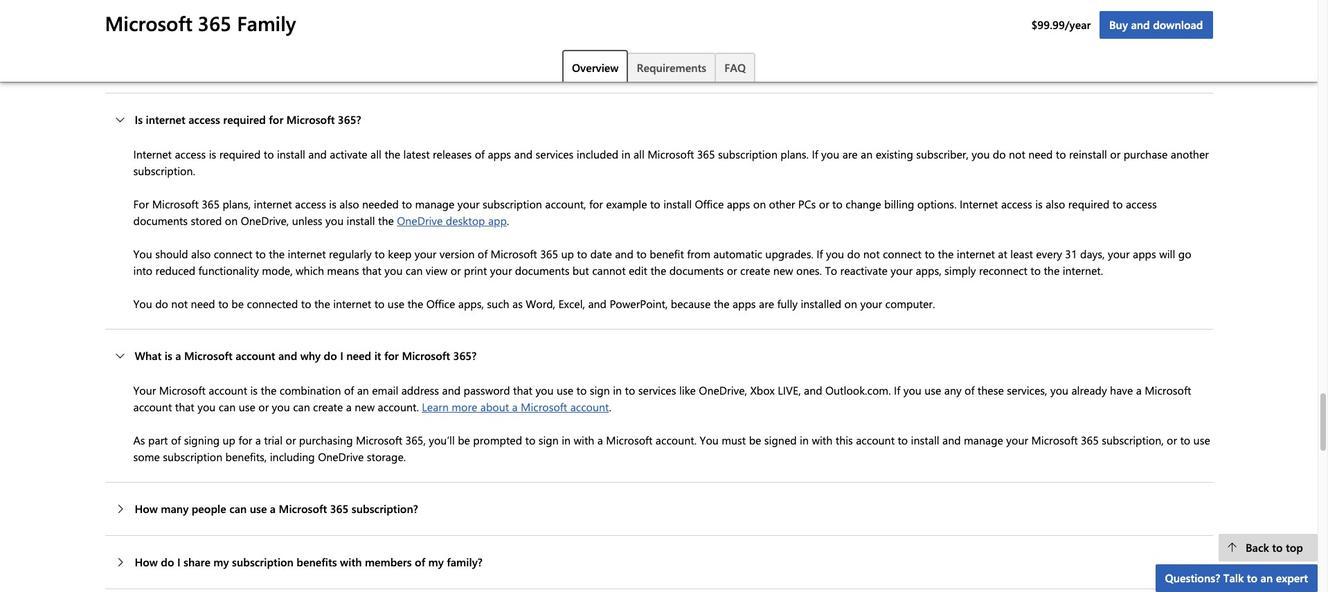 Task type: locate. For each thing, give the bounding box(es) containing it.
is up every
[[1036, 197, 1043, 211]]

0 horizontal spatial fully
[[361, 60, 381, 75]]

1 horizontal spatial 365?
[[453, 349, 477, 363]]

1 horizontal spatial up
[[561, 247, 574, 261]]

1 vertical spatial onedrive,
[[699, 383, 747, 398]]

and inside button
[[1131, 17, 1150, 32]]

and inside dropdown button
[[278, 349, 297, 363]]

is right what
[[165, 349, 172, 363]]

you down combination
[[272, 400, 290, 414]]

office
[[695, 197, 724, 211], [426, 297, 455, 311]]

1 horizontal spatial have
[[1110, 383, 1133, 398]]

365 down is internet access required for microsoft 365? dropdown button
[[697, 147, 715, 162]]

do inside "you should also connect to the internet regularly to keep your version of microsoft 365 up to date and to benefit from automatic upgrades. if you do not connect to the internet at least every 31 days, your apps will go into reduced functionality mode, which means that you can view or print your documents but cannot edit the documents or create new ones. to reactivate your apps, simply reconnect to the internet."
[[847, 247, 860, 261]]

2 how from the top
[[135, 555, 158, 569]]

powerpoint,
[[610, 297, 668, 311]]

account down sign in
[[570, 400, 609, 414]]

onedrive desktop app link
[[397, 213, 507, 228]]

apps left other
[[727, 197, 750, 211]]

that inside "you should also connect to the internet regularly to keep your version of microsoft 365 up to date and to benefit from automatic upgrades. if you do not connect to the internet at least every 31 days, your apps will go into reduced functionality mode, which means that you can view or print your documents but cannot edit the documents or create new ones. to reactivate your apps, simply reconnect to the internet."
[[362, 263, 382, 278]]

apps, left simply
[[916, 263, 942, 278]]

that up signing
[[175, 400, 194, 414]]

many
[[161, 502, 189, 516]]

store
[[514, 60, 539, 75]]

. right desktop
[[507, 213, 509, 228]]

access inside dropdown button
[[189, 112, 220, 127]]

have inside your microsoft account is the combination of an email address and password that you use to sign in to services like onedrive, xbox live, and outlook.com. if you use any of these services, you already have a microsoft account that you can use or you can create a new account.
[[1110, 383, 1133, 398]]

2 all from the left
[[634, 147, 645, 162]]

unless
[[292, 213, 322, 228]]

account up signing
[[209, 383, 247, 398]]

account down your at the left of page
[[133, 400, 172, 414]]

install inside the as part of signing up for a trial or purchasing microsoft 365, you'll be prompted to sign in with a microsoft account. you must be signed in with this account to install and manage your microsoft 365 subscription, or to use some subscription benefits, including onedrive storage.
[[911, 433, 940, 448]]

microsoft inside internet access is required to install and activate all the latest releases of apps and services included in all microsoft 365 subscription plans. if you are an existing subscriber, you do not need to reinstall or purchase another subscription.
[[648, 147, 694, 162]]

365? up activate
[[338, 112, 361, 127]]

access up subscription.
[[175, 147, 206, 162]]

word,
[[526, 297, 556, 311]]

0 horizontal spatial all
[[371, 147, 382, 162]]

apps right releases
[[488, 147, 511, 162]]

online
[[570, 60, 600, 75]]

you inside the as part of signing up for a trial or purchasing microsoft 365, you'll be prompted to sign in with a microsoft account. you must be signed in with this account to install and manage your microsoft 365 subscription, or to use some subscription benefits, including onedrive storage.
[[700, 433, 719, 448]]

2 horizontal spatial onedrive
[[619, 60, 665, 75]]

0 vertical spatial need
[[1029, 147, 1053, 162]]

2 vertical spatial need
[[346, 349, 371, 363]]

if inside "you should also connect to the internet regularly to keep your version of microsoft 365 up to date and to benefit from automatic upgrades. if you do not connect to the internet at least every 31 days, your apps will go into reduced functionality mode, which means that you can view or print your documents but cannot edit the documents or create new ones. to reactivate your apps, simply reconnect to the internet."
[[817, 247, 823, 261]]

cannot
[[592, 263, 626, 278]]

are inside internet access is required to install and activate all the latest releases of apps and services included in all microsoft 365 subscription plans. if you are an existing subscriber, you do not need to reinstall or purchase another subscription.
[[843, 147, 858, 162]]

0 vertical spatial subscription?
[[422, 26, 489, 40]]

billing
[[884, 197, 915, 211]]

for microsoft 365 plans, internet access is also needed to manage your subscription account, for example to install office apps on other pcs or to change billing options. internet access is also required to access documents stored on onedrive, unless you install the
[[133, 197, 1157, 228]]

1 horizontal spatial manage
[[964, 433, 1004, 448]]

onedrive,
[[241, 213, 289, 228], [699, 383, 747, 398]]

0 horizontal spatial create
[[313, 400, 343, 414]]

to inside questions? talk to an expert dropdown button
[[1247, 571, 1258, 585]]

you left must
[[700, 433, 719, 448]]

use inside the as part of signing up for a trial or purchasing microsoft 365, you'll be prompted to sign in with a microsoft account. you must be signed in with this account to install and manage your microsoft 365 subscription, or to use some subscription benefits, including onedrive storage.
[[1194, 433, 1211, 448]]

0 vertical spatial up
[[561, 247, 574, 261]]

2 vertical spatial required
[[1069, 197, 1110, 211]]

1 horizontal spatial an
[[861, 147, 873, 162]]

internet inside internet access is required to install and activate all the latest releases of apps and services included in all microsoft 365 subscription plans. if you are an existing subscriber, you do not need to reinstall or purchase another subscription.
[[133, 147, 172, 162]]

365,
[[406, 433, 426, 448]]

excel,
[[559, 297, 585, 311]]

onedrive down needed
[[397, 213, 443, 228]]

an left the email
[[357, 383, 369, 398]]

0 horizontal spatial in
[[562, 433, 571, 448]]

do right subscriber,
[[993, 147, 1006, 162]]

the inside your microsoft account is the combination of an email address and password that you use to sign in to services like onedrive, xbox live, and outlook.com. if you use any of these services, you already have a microsoft account that you can use or you can create a new account.
[[261, 383, 277, 398]]

questions? talk to an expert
[[1165, 571, 1308, 585]]

purchasing
[[299, 433, 353, 448]]

also right should
[[191, 247, 211, 261]]

how inside dropdown button
[[135, 502, 158, 516]]

2 vertical spatial i
[[177, 555, 180, 569]]

or left locally
[[668, 60, 678, 75]]

0 horizontal spatial also
[[191, 247, 211, 261]]

0 horizontal spatial internet
[[133, 147, 172, 162]]

2 vertical spatial if
[[894, 383, 901, 398]]

2 horizontal spatial an
[[1261, 571, 1273, 585]]

0 vertical spatial office
[[695, 197, 724, 211]]

2 vertical spatial onedrive
[[318, 450, 364, 464]]

if inside internet access is required to install and activate all the latest releases of apps and services included in all microsoft 365 subscription plans. if you are an existing subscriber, you do not need to reinstall or purchase another subscription.
[[812, 147, 818, 162]]

1 horizontal spatial all
[[634, 147, 645, 162]]

my right share
[[214, 555, 229, 569]]

0 horizontal spatial up
[[223, 433, 235, 448]]

not inside "you should also connect to the internet regularly to keep your version of microsoft 365 up to date and to benefit from automatic upgrades. if you do not connect to the internet at least every 31 days, your apps will go into reduced functionality mode, which means that you can view or print your documents but cannot edit the documents or create new ones. to reactivate your apps, simply reconnect to the internet."
[[863, 247, 880, 261]]

download
[[1153, 17, 1203, 32]]

to inside back to top link
[[1272, 540, 1283, 555]]

you down into
[[133, 297, 152, 311]]

or inside internet access is required to install and activate all the latest releases of apps and services included in all microsoft 365 subscription plans. if you are an existing subscriber, you do not need to reinstall or purchase another subscription.
[[1110, 147, 1121, 162]]

0 horizontal spatial are
[[759, 297, 774, 311]]

1 horizontal spatial office
[[695, 197, 724, 211]]

your up desktop
[[458, 197, 480, 211]]

365 inside "you should also connect to the internet regularly to keep your version of microsoft 365 up to date and to benefit from automatic upgrades. if you do not connect to the internet at least every 31 days, your apps will go into reduced functionality mode, which means that you can view or print your documents but cannot edit the documents or create new ones. to reactivate your apps, simply reconnect to the internet."
[[540, 247, 558, 261]]

0 horizontal spatial subscription?
[[352, 502, 418, 516]]

1 horizontal spatial need
[[346, 349, 371, 363]]

an left expert
[[1261, 571, 1273, 585]]

new inside "you should also connect to the internet regularly to keep your version of microsoft 365 up to date and to benefit from automatic upgrades. if you do not connect to the internet at least every 31 days, your apps will go into reduced functionality mode, which means that you can view or print your documents but cannot edit the documents or create new ones. to reactivate your apps, simply reconnect to the internet."
[[773, 263, 793, 278]]

0 horizontal spatial .
[[507, 213, 509, 228]]

on down plans, at the top
[[225, 213, 238, 228]]

required for for
[[223, 112, 266, 127]]

0 vertical spatial not
[[1009, 147, 1026, 162]]

be
[[232, 297, 244, 311], [458, 433, 470, 448], [749, 433, 761, 448]]

how inside how do i share my subscription benefits with members of my family? dropdown button
[[135, 555, 158, 569]]

create down automatic
[[740, 263, 770, 278]]

1 horizontal spatial new
[[773, 263, 793, 278]]

reduced
[[156, 263, 195, 278]]

1 horizontal spatial are
[[843, 147, 858, 162]]

are left the installed
[[759, 297, 774, 311]]

subscription? down storage.
[[352, 502, 418, 516]]

manage inside for microsoft 365 plans, internet access is also needed to manage your subscription account, for example to install office apps on other pcs or to change billing options. internet access is also required to access documents stored on onedrive, unless you install the
[[415, 197, 455, 211]]

is
[[209, 147, 216, 162], [329, 197, 337, 211], [1036, 197, 1043, 211], [165, 349, 172, 363], [250, 383, 258, 398]]

subscription,
[[1102, 433, 1164, 448]]

your down services,
[[1007, 433, 1029, 448]]

you left view
[[385, 263, 403, 278]]

into
[[133, 263, 153, 278]]

not inside internet access is required to install and activate all the latest releases of apps and services included in all microsoft 365 subscription plans. if you are an existing subscriber, you do not need to reinstall or purchase another subscription.
[[1009, 147, 1026, 162]]

can inside "you should also connect to the internet regularly to keep your version of microsoft 365 up to date and to benefit from automatic upgrades. if you do not connect to the internet at least every 31 days, your apps will go into reduced functionality mode, which means that you can view or print your documents but cannot edit the documents or create new ones. to reactivate your apps, simply reconnect to the internet."
[[406, 263, 423, 278]]

manage up onedrive desktop app link
[[415, 197, 455, 211]]

be right must
[[749, 433, 761, 448]]

an
[[861, 147, 873, 162], [357, 383, 369, 398], [1261, 571, 1273, 585]]

1 vertical spatial account.
[[656, 433, 697, 448]]

requirements link
[[627, 53, 716, 82]]

do inside internet access is required to install and activate all the latest releases of apps and services included in all microsoft 365 subscription plans. if you are an existing subscriber, you do not need to reinstall or purchase another subscription.
[[993, 147, 1006, 162]]

access inside internet access is required to install and activate all the latest releases of apps and services included in all microsoft 365 subscription plans. if you are an existing subscriber, you do not need to reinstall or purchase another subscription.
[[175, 147, 206, 162]]

account. inside the as part of signing up for a trial or purchasing microsoft 365, you'll be prompted to sign in with a microsoft account. you must be signed in with this account to install and manage your microsoft 365 subscription, or to use some subscription benefits, including onedrive storage.
[[656, 433, 697, 448]]

the inside for microsoft 365 plans, internet access is also needed to manage your subscription account, for example to install office apps on other pcs or to change billing options. internet access is also required to access documents stored on onedrive, unless you install the
[[378, 213, 394, 228]]

i right do
[[152, 26, 156, 40]]

onedrive, inside for microsoft 365 plans, internet access is also needed to manage your subscription account, for example to install office apps on other pcs or to change billing options. internet access is also required to access documents stored on onedrive, unless you install the
[[241, 213, 289, 228]]

needed
[[362, 197, 399, 211]]

new inside your microsoft account is the combination of an email address and password that you use to sign in to services like onedrive, xbox live, and outlook.com. if you use any of these services, you already have a microsoft account that you can use or you can create a new account.
[[355, 400, 375, 414]]

1 horizontal spatial create
[[740, 263, 770, 278]]

are
[[843, 147, 858, 162], [759, 297, 774, 311]]

back to top link
[[1219, 534, 1318, 562]]

new down upgrades.
[[773, 263, 793, 278]]

1 vertical spatial 365?
[[453, 349, 477, 363]]

are left the existing
[[843, 147, 858, 162]]

to inside your microsoft account is the combination of an email address and password that you use to sign in to services like onedrive, xbox live, and outlook.com. if you use any of these services, you already have a microsoft account that you can use or you can create a new account.
[[577, 383, 587, 398]]

more
[[452, 400, 477, 414]]

1 how from the top
[[135, 502, 158, 516]]

365? up password
[[453, 349, 477, 363]]

0 vertical spatial onedrive,
[[241, 213, 289, 228]]

microsoft up subscription,
[[1145, 383, 1192, 398]]

0 horizontal spatial an
[[357, 383, 369, 398]]

documents up "created"
[[257, 26, 313, 40]]

the
[[385, 147, 400, 162], [378, 213, 394, 228], [269, 247, 285, 261], [938, 247, 954, 261], [651, 263, 666, 278], [1044, 263, 1060, 278], [314, 297, 330, 311], [408, 297, 423, 311], [714, 297, 730, 311], [261, 383, 277, 398]]

1 vertical spatial create
[[313, 400, 343, 414]]

1 horizontal spatial be
[[458, 433, 470, 448]]

create inside "you should also connect to the internet regularly to keep your version of microsoft 365 up to date and to benefit from automatic upgrades. if you do not connect to the internet at least every 31 days, your apps will go into reduced functionality mode, which means that you can view or print your documents but cannot edit the documents or create new ones. to reactivate your apps, simply reconnect to the internet."
[[740, 263, 770, 278]]

plans,
[[223, 197, 251, 211]]

or right subscription,
[[1167, 433, 1177, 448]]

1 horizontal spatial .
[[609, 400, 612, 414]]

an inside dropdown button
[[1261, 571, 1273, 585]]

1 vertical spatial internet
[[960, 197, 998, 211]]

of right "part"
[[171, 433, 181, 448]]

1 horizontal spatial account.
[[656, 433, 697, 448]]

0 horizontal spatial be
[[232, 297, 244, 311]]

1 horizontal spatial fully
[[777, 297, 798, 311]]

version
[[440, 247, 475, 261]]

live,
[[778, 383, 801, 398]]

questions? talk to an expert button
[[1156, 564, 1318, 592]]

1 horizontal spatial onedrive,
[[699, 383, 747, 398]]

1 vertical spatial new
[[355, 400, 375, 414]]

onedrive down do i keep control of my documents with a microsoft 365 subscription? dropdown button
[[619, 60, 665, 75]]

with left this
[[812, 433, 833, 448]]

create
[[740, 263, 770, 278], [313, 400, 343, 414]]

0 horizontal spatial manage
[[415, 197, 455, 211]]

1 vertical spatial have
[[1110, 383, 1133, 398]]

for inside the as part of signing up for a trial or purchasing microsoft 365, you'll be prompted to sign in with a microsoft account. you must be signed in with this account to install and manage your microsoft 365 subscription, or to use some subscription benefits, including onedrive storage.
[[239, 433, 252, 448]]

you
[[237, 60, 255, 75], [821, 147, 840, 162], [972, 147, 990, 162], [326, 213, 344, 228], [826, 247, 844, 261], [385, 263, 403, 278], [536, 383, 554, 398], [904, 383, 922, 398], [1051, 383, 1069, 398], [197, 400, 216, 414], [272, 400, 290, 414]]

if up ones.
[[817, 247, 823, 261]]

on
[[603, 60, 616, 75], [715, 60, 728, 75], [753, 197, 766, 211], [225, 213, 238, 228], [845, 297, 857, 311]]

internet.
[[1063, 263, 1103, 278]]

and up edit
[[615, 247, 634, 261]]

documents down from
[[669, 263, 724, 278]]

0 vertical spatial i
[[152, 26, 156, 40]]

required inside dropdown button
[[223, 112, 266, 127]]

required inside for microsoft 365 plans, internet access is also needed to manage your subscription account, for example to install office apps on other pcs or to change billing options. internet access is also required to access documents stored on onedrive, unless you install the
[[1069, 197, 1110, 211]]

0 vertical spatial manage
[[415, 197, 455, 211]]

0 horizontal spatial need
[[191, 297, 215, 311]]

access down documents
[[189, 112, 220, 127]]

activate
[[330, 147, 368, 162]]

2 connect from the left
[[883, 247, 922, 261]]

office up from
[[695, 197, 724, 211]]

microsoft inside "you should also connect to the internet regularly to keep your version of microsoft 365 up to date and to benefit from automatic upgrades. if you do not connect to the internet at least every 31 days, your apps will go into reduced functionality mode, which means that you can view or print your documents but cannot edit the documents or create new ones. to reactivate your apps, simply reconnect to the internet."
[[491, 247, 537, 261]]

2 horizontal spatial in
[[800, 433, 809, 448]]

1 vertical spatial onedrive
[[397, 213, 443, 228]]

can
[[443, 60, 460, 75], [406, 263, 423, 278], [219, 400, 236, 414], [293, 400, 310, 414], [229, 502, 247, 516]]

subscription left plans.
[[718, 147, 778, 162]]

a right what
[[175, 349, 181, 363]]

or right reinstall
[[1110, 147, 1121, 162]]

subscriber,
[[916, 147, 969, 162]]

how do i share my subscription benefits with members of my family?
[[135, 555, 483, 569]]

onedrive, inside your microsoft account is the combination of an email address and password that you use to sign in to services like onedrive, xbox live, and outlook.com. if you use any of these services, you already have a microsoft account that you can use or you can create a new account.
[[699, 383, 747, 398]]

required inside internet access is required to install and activate all the latest releases of apps and services included in all microsoft 365 subscription plans. if you are an existing subscriber, you do not need to reinstall or purchase another subscription.
[[219, 147, 261, 162]]

what is a microsoft account and why do i need it for microsoft 365? button
[[105, 330, 1213, 382]]

do
[[135, 26, 149, 40]]

or inside for microsoft 365 plans, internet access is also needed to manage your subscription account, for example to install office apps on other pcs or to change billing options. internet access is also required to access documents stored on onedrive, unless you install the
[[819, 197, 830, 211]]

0 vertical spatial if
[[812, 147, 818, 162]]

apps, left such
[[458, 297, 484, 311]]

you
[[421, 60, 440, 75], [133, 247, 152, 261], [133, 297, 152, 311], [700, 433, 719, 448]]

1 vertical spatial not
[[863, 247, 880, 261]]

0 horizontal spatial have
[[258, 60, 281, 75]]

in right signed
[[800, 433, 809, 448]]

0 horizontal spatial apps,
[[458, 297, 484, 311]]

i right the why
[[340, 349, 343, 363]]

1 vertical spatial manage
[[964, 433, 1004, 448]]

2 horizontal spatial not
[[1009, 147, 1026, 162]]

1 vertical spatial apps,
[[458, 297, 484, 311]]

if for upgrades.
[[817, 247, 823, 261]]

apps, inside "you should also connect to the internet regularly to keep your version of microsoft 365 up to date and to benefit from automatic upgrades. if you do not connect to the internet at least every 31 days, your apps will go into reduced functionality mode, which means that you can view or print your documents but cannot edit the documents or create new ones. to reactivate your apps, simply reconnect to the internet."
[[916, 263, 942, 278]]

apps inside "you should also connect to the internet regularly to keep your version of microsoft 365 up to date and to benefit from automatic upgrades. if you do not connect to the internet at least every 31 days, your apps will go into reduced functionality mode, which means that you can view or print your documents but cannot edit the documents or create new ones. to reactivate your apps, simply reconnect to the internet."
[[1133, 247, 1156, 261]]

0 vertical spatial account.
[[378, 400, 419, 414]]

any
[[945, 383, 962, 398]]

365 left subscription,
[[1081, 433, 1099, 448]]

365?
[[338, 112, 361, 127], [453, 349, 477, 363]]

to
[[825, 263, 837, 278]]

also inside "you should also connect to the internet regularly to keep your version of microsoft 365 up to date and to benefit from automatic upgrades. if you do not connect to the internet at least every 31 days, your apps will go into reduced functionality mode, which means that you can view or print your documents but cannot edit the documents or create new ones. to reactivate your apps, simply reconnect to the internet."
[[191, 247, 211, 261]]

1 horizontal spatial my
[[238, 26, 254, 40]]

in for included
[[622, 147, 631, 162]]

email
[[372, 383, 398, 398]]

faq link
[[715, 53, 756, 82]]

buy and download
[[1109, 17, 1203, 32]]

create inside your microsoft account is the combination of an email address and password that you use to sign in to services like onedrive, xbox live, and outlook.com. if you use any of these services, you already have a microsoft account that you can use or you can create a new account.
[[313, 400, 343, 414]]

0 horizontal spatial keep
[[159, 26, 183, 40]]

0 vertical spatial apps,
[[916, 263, 942, 278]]

documents
[[155, 60, 211, 75]]

1 vertical spatial keep
[[388, 247, 412, 261]]

your
[[731, 60, 753, 75], [458, 197, 480, 211], [415, 247, 437, 261], [1108, 247, 1130, 261], [490, 263, 512, 278], [891, 263, 913, 278], [860, 297, 882, 311], [1007, 433, 1029, 448]]

0 horizontal spatial office
[[426, 297, 455, 311]]

days,
[[1080, 247, 1105, 261]]

1 horizontal spatial internet
[[960, 197, 998, 211]]

1 horizontal spatial not
[[863, 247, 880, 261]]

2 horizontal spatial need
[[1029, 147, 1053, 162]]

as part of signing up for a trial or purchasing microsoft 365, you'll be prompted to sign in with a microsoft account. you must be signed in with this account to install and manage your microsoft 365 subscription, or to use some subscription benefits, including onedrive storage.
[[133, 433, 1211, 464]]

locally
[[681, 60, 712, 75]]

1 vertical spatial i
[[340, 349, 343, 363]]

if inside your microsoft account is the combination of an email address and password that you use to sign in to services like onedrive, xbox live, and outlook.com. if you use any of these services, you already have a microsoft account that you can use or you can create a new account.
[[894, 383, 901, 398]]

internet right is
[[146, 112, 185, 127]]

and down any
[[943, 433, 961, 448]]

also
[[340, 197, 359, 211], [1046, 197, 1065, 211], [191, 247, 211, 261]]

onedrive down purchasing
[[318, 450, 364, 464]]

1 vertical spatial how
[[135, 555, 158, 569]]

documents
[[257, 26, 313, 40], [133, 213, 188, 228], [515, 263, 570, 278], [669, 263, 724, 278]]

2 horizontal spatial i
[[340, 349, 343, 363]]

will
[[1160, 247, 1176, 261]]

0 vertical spatial new
[[773, 263, 793, 278]]

benefits,
[[225, 450, 267, 464]]

account.
[[378, 400, 419, 414], [656, 433, 697, 448]]

your up computer.
[[891, 263, 913, 278]]

subscription inside internet access is required to install and activate all the latest releases of apps and services included in all microsoft 365 subscription plans. if you are an existing subscriber, you do not need to reinstall or purchase another subscription.
[[718, 147, 778, 162]]

0 horizontal spatial onedrive
[[318, 450, 364, 464]]

subscription down signing
[[163, 450, 222, 464]]

1 horizontal spatial connect
[[883, 247, 922, 261]]

0 vertical spatial are
[[843, 147, 858, 162]]

0 vertical spatial 365?
[[338, 112, 361, 127]]

need inside internet access is required to install and activate all the latest releases of apps and services included in all microsoft 365 subscription plans. if you are an existing subscriber, you do not need to reinstall or purchase another subscription.
[[1029, 147, 1053, 162]]

these
[[978, 383, 1004, 398]]

you do not need to be connected to the internet to use the office apps, such as word, excel, and powerpoint, because the apps are fully installed on your computer.
[[133, 297, 935, 311]]

or up trial
[[259, 400, 269, 414]]

0 horizontal spatial i
[[152, 26, 156, 40]]

learn more about a microsoft account link
[[422, 400, 609, 414]]

fully right belong at top
[[361, 60, 381, 75]]

need left it
[[346, 349, 371, 363]]

up
[[561, 247, 574, 261], [223, 433, 235, 448]]

onedrive, down plans, at the top
[[241, 213, 289, 228]]

0 horizontal spatial new
[[355, 400, 375, 414]]

my left family?
[[428, 555, 444, 569]]

such
[[487, 297, 509, 311]]

1 horizontal spatial apps,
[[916, 263, 942, 278]]

keep right regularly
[[388, 247, 412, 261]]

and right live,
[[804, 383, 823, 398]]

latest
[[404, 147, 430, 162]]

my
[[238, 26, 254, 40], [214, 555, 229, 569], [428, 555, 444, 569]]

must
[[722, 433, 746, 448]]

and left the why
[[278, 349, 297, 363]]

1 vertical spatial an
[[357, 383, 369, 398]]

learn
[[422, 400, 449, 414]]

in inside internet access is required to install and activate all the latest releases of apps and services included in all microsoft 365 subscription plans. if you are an existing subscriber, you do not need to reinstall or purchase another subscription.
[[622, 147, 631, 162]]

1 vertical spatial up
[[223, 433, 235, 448]]

up inside "you should also connect to the internet regularly to keep your version of microsoft 365 up to date and to benefit from automatic upgrades. if you do not connect to the internet at least every 31 days, your apps will go into reduced functionality mode, which means that you can view or print your documents but cannot edit the documents or create new ones. to reactivate your apps, simply reconnect to the internet."
[[561, 247, 574, 261]]

you'll
[[429, 433, 455, 448]]

0 vertical spatial fully
[[361, 60, 381, 75]]

have right already on the right bottom
[[1110, 383, 1133, 398]]

1 horizontal spatial subscription?
[[422, 26, 489, 40]]

0 vertical spatial an
[[861, 147, 873, 162]]

manage
[[415, 197, 455, 211], [964, 433, 1004, 448]]

1 vertical spatial .
[[609, 400, 612, 414]]

be down functionality
[[232, 297, 244, 311]]

0 horizontal spatial not
[[171, 297, 188, 311]]

subscription left benefits
[[232, 555, 294, 569]]

password
[[464, 383, 510, 398]]

1 vertical spatial office
[[426, 297, 455, 311]]

means
[[327, 263, 359, 278]]

365 inside the as part of signing up for a trial or purchasing microsoft 365, you'll be prompted to sign in with a microsoft account. you must be signed in with this account to install and manage your microsoft 365 subscription, or to use some subscription benefits, including onedrive storage.
[[1081, 433, 1099, 448]]

account. inside your microsoft account is the combination of an email address and password that you use to sign in to services like onedrive, xbox live, and outlook.com. if you use any of these services, you already have a microsoft account that you can use or you can create a new account.
[[378, 400, 419, 414]]

your inside the as part of signing up for a trial or purchasing microsoft 365, you'll be prompted to sign in with a microsoft account. you must be signed in with this account to install and manage your microsoft 365 subscription, or to use some subscription benefits, including onedrive storage.
[[1007, 433, 1029, 448]]

expert
[[1276, 571, 1308, 585]]

connect up functionality
[[214, 247, 253, 261]]

signed
[[764, 433, 797, 448]]

1 vertical spatial if
[[817, 247, 823, 261]]

like
[[679, 383, 696, 398]]

with
[[316, 26, 338, 40], [574, 433, 595, 448], [812, 433, 833, 448], [340, 555, 362, 569]]

internet inside for microsoft 365 plans, internet access is also needed to manage your subscription account, for example to install office apps on other pcs or to change billing options. internet access is also required to access documents stored on onedrive, unless you install the
[[960, 197, 998, 211]]

of inside the as part of signing up for a trial or purchasing microsoft 365, you'll be prompted to sign in with a microsoft account. you must be signed in with this account to install and manage your microsoft 365 subscription, or to use some subscription benefits, including onedrive storage.
[[171, 433, 181, 448]]

some
[[133, 450, 160, 464]]

you inside "you should also connect to the internet regularly to keep your version of microsoft 365 up to date and to benefit from automatic upgrades. if you do not connect to the internet at least every 31 days, your apps will go into reduced functionality mode, which means that you can view or print your documents but cannot edit the documents or create new ones. to reactivate your apps, simply reconnect to the internet."
[[133, 247, 152, 261]]

you right unless
[[326, 213, 344, 228]]

at
[[998, 247, 1008, 261]]

reinstall
[[1069, 147, 1107, 162]]



Task type: vqa. For each thing, say whether or not it's contained in the screenshot.
the left manage
yes



Task type: describe. For each thing, give the bounding box(es) containing it.
your down reactivate
[[860, 297, 882, 311]]

microsoft up activate
[[287, 112, 335, 127]]

for inside for microsoft 365 plans, internet access is also needed to manage your subscription account, for example to install office apps on other pcs or to change billing options. internet access is also required to access documents stored on onedrive, unless you install the
[[589, 197, 603, 211]]

another
[[1171, 147, 1209, 162]]

print
[[464, 263, 487, 278]]

internet up which
[[288, 247, 326, 261]]

that up learn more about a microsoft account .
[[513, 383, 533, 398]]

you left any
[[904, 383, 922, 398]]

1 vertical spatial fully
[[777, 297, 798, 311]]

you.
[[397, 60, 418, 75]]

$99.99/year
[[1032, 17, 1091, 32]]

on left other
[[753, 197, 766, 211]]

your right days,
[[1108, 247, 1130, 261]]

account inside dropdown button
[[236, 349, 275, 363]]

microsoft 365 family
[[105, 10, 296, 36]]

microsoft up storage.
[[356, 433, 402, 448]]

microsoft right what
[[184, 349, 233, 363]]

internet down means
[[333, 297, 371, 311]]

mode,
[[262, 263, 293, 278]]

apps inside for microsoft 365 plans, internet access is also needed to manage your subscription account, for example to install office apps on other pcs or to change billing options. internet access is also required to access documents stored on onedrive, unless you install the
[[727, 197, 750, 211]]

back
[[1246, 540, 1269, 555]]

app
[[488, 213, 507, 228]]

you up to at the right
[[826, 247, 844, 261]]

outlook.com.
[[826, 383, 891, 398]]

how many people can use a microsoft 365 subscription?
[[135, 502, 418, 516]]

because
[[671, 297, 711, 311]]

can inside dropdown button
[[229, 502, 247, 516]]

or right pc
[[772, 60, 782, 75]]

1 horizontal spatial also
[[340, 197, 359, 211]]

what
[[135, 349, 162, 363]]

top
[[1286, 540, 1303, 555]]

how for how many people can use a microsoft 365 subscription?
[[135, 502, 158, 516]]

control
[[186, 26, 222, 40]]

required for to
[[219, 147, 261, 162]]

part
[[148, 433, 168, 448]]

microsoft up sign
[[521, 400, 567, 414]]

example
[[606, 197, 647, 211]]

you right subscriber,
[[972, 147, 990, 162]]

365 inside internet access is required to install and activate all the latest releases of apps and services included in all microsoft 365 subscription plans. if you are an existing subscriber, you do not need to reinstall or purchase another subscription.
[[697, 147, 715, 162]]

you up signing
[[197, 400, 216, 414]]

subscription inside dropdown button
[[232, 555, 294, 569]]

need inside dropdown button
[[346, 349, 371, 363]]

desktop
[[446, 213, 485, 228]]

how many people can use a microsoft 365 subscription? button
[[105, 483, 1213, 536]]

pc
[[756, 60, 769, 75]]

do right the why
[[324, 349, 337, 363]]

your up view
[[415, 247, 437, 261]]

included
[[577, 147, 619, 162]]

on right the installed
[[845, 297, 857, 311]]

releases
[[433, 147, 472, 162]]

1 horizontal spatial i
[[177, 555, 180, 569]]

is inside your microsoft account is the combination of an email address and password that you use to sign in to services like onedrive, xbox live, and outlook.com. if you use any of these services, you already have a microsoft account that you can use or you can create a new account.
[[250, 383, 258, 398]]

is inside what is a microsoft account and why do i need it for microsoft 365? dropdown button
[[165, 349, 172, 363]]

subscription inside the as part of signing up for a trial or purchasing microsoft 365, you'll be prompted to sign in with a microsoft account. you must be signed in with this account to install and manage your microsoft 365 subscription, or to use some subscription benefits, including onedrive storage.
[[163, 450, 222, 464]]

buy
[[1109, 17, 1128, 32]]

automatic
[[714, 247, 763, 261]]

apps inside internet access is required to install and activate all the latest releases of apps and services included in all microsoft 365 subscription plans. if you are an existing subscriber, you do not need to reinstall or purchase another subscription.
[[488, 147, 511, 162]]

signing
[[184, 433, 220, 448]]

or up the including at the left bottom
[[286, 433, 296, 448]]

2 horizontal spatial my
[[428, 555, 444, 569]]

subscription.
[[133, 164, 195, 178]]

365 inside for microsoft 365 plans, internet access is also needed to manage your subscription account, for example to install office apps on other pcs or to change billing options. internet access is also required to access documents stored on onedrive, unless you install the
[[202, 197, 220, 211]]

2 horizontal spatial also
[[1046, 197, 1065, 211]]

go
[[1179, 247, 1192, 261]]

or inside your microsoft account is the combination of an email address and password that you use to sign in to services like onedrive, xbox live, and outlook.com. if you use any of these services, you already have a microsoft account that you can use or you can create a new account.
[[259, 400, 269, 414]]

it
[[374, 349, 381, 363]]

a left trial
[[255, 433, 261, 448]]

documents inside dropdown button
[[257, 26, 313, 40]]

upgrades.
[[766, 247, 814, 261]]

internet inside for microsoft 365 plans, internet access is also needed to manage your subscription account, for example to install office apps on other pcs or to change billing options. internet access is also required to access documents stored on onedrive, unless you install the
[[254, 197, 292, 211]]

other
[[769, 197, 795, 211]]

account,
[[545, 197, 586, 211]]

0 vertical spatial have
[[258, 60, 281, 75]]

do left share
[[161, 555, 174, 569]]

1 vertical spatial subscription?
[[352, 502, 418, 516]]

or down version
[[451, 263, 461, 278]]

documents up word,
[[515, 263, 570, 278]]

2 vertical spatial not
[[171, 297, 188, 311]]

manage inside the as part of signing up for a trial or purchasing microsoft 365, you'll be prompted to sign in with a microsoft account. you must be signed in with this account to install and manage your microsoft 365 subscription, or to use some subscription benefits, including onedrive storage.
[[964, 433, 1004, 448]]

which
[[296, 263, 324, 278]]

microsoft up yes.
[[105, 10, 192, 36]]

a up purchasing
[[346, 400, 352, 414]]

is inside internet access is required to install and activate all the latest releases of apps and services included in all microsoft 365 subscription plans. if you are an existing subscriber, you do not need to reinstall or purchase another subscription.
[[209, 147, 216, 162]]

can up signing
[[219, 400, 236, 414]]

address
[[401, 383, 439, 398]]

from
[[687, 247, 711, 261]]

access up least
[[1001, 197, 1032, 211]]

your right print
[[490, 263, 512, 278]]

2 horizontal spatial be
[[749, 433, 761, 448]]

services,
[[1007, 383, 1048, 398]]

internet inside dropdown button
[[146, 112, 185, 127]]

how do i share my subscription benefits with members of my family? button
[[105, 536, 1213, 589]]

do down reduced
[[155, 297, 168, 311]]

your microsoft account is the combination of an email address and password that you use to sign in to services like onedrive, xbox live, and outlook.com. if you use any of these services, you already have a microsoft account that you can use or you can create a new account.
[[133, 383, 1192, 414]]

an inside internet access is required to install and activate all the latest releases of apps and services included in all microsoft 365 subscription plans. if you are an existing subscriber, you do not need to reinstall or purchase another subscription.
[[861, 147, 873, 162]]

internet access is required to install and activate all the latest releases of apps and services included in all microsoft 365 subscription plans. if you are an existing subscriber, you do not need to reinstall or purchase another subscription.
[[133, 147, 1209, 178]]

that down control
[[214, 60, 234, 75]]

and left activate
[[308, 147, 327, 162]]

and up "more"
[[442, 383, 461, 398]]

belong
[[323, 60, 358, 75]]

microsoft up belong at top
[[349, 26, 398, 40]]

is internet access required for microsoft 365?
[[135, 112, 361, 127]]

internet up simply
[[957, 247, 995, 261]]

do i keep control of my documents with a microsoft 365 subscription?
[[135, 26, 489, 40]]

a up belong at top
[[341, 26, 346, 40]]

you right plans.
[[821, 147, 840, 162]]

0 vertical spatial .
[[507, 213, 509, 228]]

in for sign
[[562, 433, 571, 448]]

date
[[590, 247, 612, 261]]

should
[[155, 247, 188, 261]]

is left needed
[[329, 197, 337, 211]]

account inside the as part of signing up for a trial or purchasing microsoft 365, you'll be prompted to sign in with a microsoft account. you must be signed in with this account to install and manage your microsoft 365 subscription, or to use some subscription benefits, including onedrive storage.
[[856, 433, 895, 448]]

microsoft down the including at the left bottom
[[279, 502, 327, 516]]

up inside the as part of signing up for a trial or purchasing microsoft 365, you'll be prompted to sign in with a microsoft account. you must be signed in with this account to install and manage your microsoft 365 subscription, or to use some subscription benefits, including onedrive storage.
[[223, 433, 235, 448]]

as
[[513, 297, 523, 311]]

access up unless
[[295, 197, 326, 211]]

an inside your microsoft account is the combination of an email address and password that you use to sign in to services like onedrive, xbox live, and outlook.com. if you use any of these services, you already have a microsoft account that you can use or you can create a new account.
[[357, 383, 369, 398]]

your left pc
[[731, 60, 753, 75]]

or down automatic
[[727, 263, 737, 278]]

microsoft down your microsoft account is the combination of an email address and password that you use to sign in to services like onedrive, xbox live, and outlook.com. if you use any of these services, you already have a microsoft account that you can use or you can create a new account. on the bottom
[[606, 433, 653, 448]]

faq
[[725, 60, 746, 75]]

0 horizontal spatial 365?
[[338, 112, 361, 127]]

office inside for microsoft 365 plans, internet access is also needed to manage your subscription account, for example to install office apps on other pcs or to change billing options. internet access is also required to access documents stored on onedrive, unless you install the
[[695, 197, 724, 211]]

the inside internet access is required to install and activate all the latest releases of apps and services included in all microsoft 365 subscription plans. if you are an existing subscriber, you do not need to reinstall or purchase another subscription.
[[385, 147, 400, 162]]

requirements
[[637, 60, 707, 75]]

them
[[542, 60, 567, 75]]

learn more about microsoft 365 family. tab list
[[105, 50, 1213, 83]]

and inside "you should also connect to the internet regularly to keep your version of microsoft 365 up to date and to benefit from automatic upgrades. if you do not connect to the internet at least every 31 days, your apps will go into reduced functionality mode, which means that you can view or print your documents but cannot edit the documents or create new ones. to reactivate your apps, simply reconnect to the internet."
[[615, 247, 634, 261]]

access down purchase
[[1126, 197, 1157, 211]]

you up learn more about a microsoft account .
[[536, 383, 554, 398]]

microsoft up address
[[402, 349, 450, 363]]

365 up benefits
[[330, 502, 349, 516]]

1 vertical spatial need
[[191, 297, 215, 311]]

onedrive inside the as part of signing up for a trial or purchasing microsoft 365, you'll be prompted to sign in with a microsoft account. you must be signed in with this account to install and manage your microsoft 365 subscription, or to use some subscription benefits, including onedrive storage.
[[318, 450, 364, 464]]

keep inside "you should also connect to the internet regularly to keep your version of microsoft 365 up to date and to benefit from automatic upgrades. if you do not connect to the internet at least every 31 days, your apps will go into reduced functionality mode, which means that you can view or print your documents but cannot edit the documents or create new ones. to reactivate your apps, simply reconnect to the internet."
[[388, 247, 412, 261]]

365 left family
[[198, 10, 231, 36]]

microsoft right your at the left of page
[[159, 383, 206, 398]]

install inside internet access is required to install and activate all the latest releases of apps and services included in all microsoft 365 subscription plans. if you are an existing subscriber, you do not need to reinstall or purchase another subscription.
[[277, 147, 305, 162]]

a right already on the right bottom
[[1136, 383, 1142, 398]]

reactivate
[[841, 263, 888, 278]]

subscription inside for microsoft 365 plans, internet access is also needed to manage your subscription account, for example to install office apps on other pcs or to change billing options. internet access is also required to access documents stored on onedrive, unless you install the
[[483, 197, 542, 211]]

keep inside dropdown button
[[159, 26, 183, 40]]

with up belong at top
[[316, 26, 338, 40]]

microsoft inside for microsoft 365 plans, internet access is also needed to manage your subscription account, for example to install office apps on other pcs or to change billing options. internet access is also required to access documents stored on onedrive, unless you install the
[[152, 197, 199, 211]]

a down the including at the left bottom
[[270, 502, 276, 516]]

on right online
[[603, 60, 616, 75]]

for
[[133, 197, 149, 211]]

and left services
[[514, 147, 533, 162]]

of right members
[[415, 555, 425, 569]]

onedrive desktop app .
[[397, 213, 509, 228]]

functionality
[[198, 263, 259, 278]]

of right control
[[225, 26, 235, 40]]

you left already on the right bottom
[[1051, 383, 1069, 398]]

if for outlook.com.
[[894, 383, 901, 398]]

and inside the as part of signing up for a trial or purchasing microsoft 365, you'll be prompted to sign in with a microsoft account. you must be signed in with this account to install and manage your microsoft 365 subscription, or to use some subscription benefits, including onedrive storage.
[[943, 433, 961, 448]]

of inside "you should also connect to the internet regularly to keep your version of microsoft 365 up to date and to benefit from automatic upgrades. if you do not connect to the internet at least every 31 days, your apps will go into reduced functionality mode, which means that you can view or print your documents but cannot edit the documents or create new ones. to reactivate your apps, simply reconnect to the internet."
[[478, 247, 488, 261]]

already
[[1072, 383, 1107, 398]]

can down combination
[[293, 400, 310, 414]]

about
[[481, 400, 509, 414]]

you inside for microsoft 365 plans, internet access is also needed to manage your subscription account, for example to install office apps on other pcs or to change billing options. internet access is also required to access documents stored on onedrive, unless you install the
[[326, 213, 344, 228]]

of left the email
[[344, 383, 354, 398]]

overview link
[[562, 50, 628, 83]]

your inside for microsoft 365 plans, internet access is also needed to manage your subscription account, for example to install office apps on other pcs or to change billing options. internet access is also required to access documents stored on onedrive, unless you install the
[[458, 197, 480, 211]]

why
[[300, 349, 321, 363]]

do i keep control of my documents with a microsoft 365 subscription? button
[[105, 7, 1213, 60]]

purchase
[[1124, 147, 1168, 162]]

with right benefits
[[340, 555, 362, 569]]

members
[[365, 555, 412, 569]]

can left the choose
[[443, 60, 460, 75]]

connected
[[247, 297, 298, 311]]

ones.
[[796, 263, 822, 278]]

with right sign
[[574, 433, 595, 448]]

share
[[184, 555, 211, 569]]

a right about
[[512, 400, 518, 414]]

documents inside for microsoft 365 plans, internet access is also needed to manage your subscription account, for example to install office apps on other pcs or to change billing options. internet access is also required to access documents stored on onedrive, unless you install the
[[133, 213, 188, 228]]

1 horizontal spatial onedrive
[[397, 213, 443, 228]]

use inside dropdown button
[[250, 502, 267, 516]]

you down family
[[237, 60, 255, 75]]

sign
[[539, 433, 559, 448]]

0 vertical spatial onedrive
[[619, 60, 665, 75]]

365 up you.
[[401, 26, 419, 40]]

view
[[426, 263, 448, 278]]

storage.
[[367, 450, 406, 464]]

on right locally
[[715, 60, 728, 75]]

1 connect from the left
[[214, 247, 253, 261]]

benefit
[[650, 247, 684, 261]]

0 horizontal spatial my
[[214, 555, 229, 569]]

stored
[[191, 213, 222, 228]]

family?
[[447, 555, 483, 569]]

regularly
[[329, 247, 372, 261]]

options.
[[918, 197, 957, 211]]

a down sign in
[[598, 433, 603, 448]]

1 vertical spatial are
[[759, 297, 774, 311]]

of inside internet access is required to install and activate all the latest releases of apps and services included in all microsoft 365 subscription plans. if you are an existing subscriber, you do not need to reinstall or purchase another subscription.
[[475, 147, 485, 162]]

you should also connect to the internet regularly to keep your version of microsoft 365 up to date and to benefit from automatic upgrades. if you do not connect to the internet at least every 31 days, your apps will go into reduced functionality mode, which means that you can view or print your documents but cannot edit the documents or create new ones. to reactivate your apps, simply reconnect to the internet.
[[133, 247, 1192, 278]]

you right you.
[[421, 60, 440, 75]]

talk
[[1224, 571, 1244, 585]]

of right any
[[965, 383, 975, 398]]

xbox
[[750, 383, 775, 398]]

microsoft down services,
[[1032, 433, 1078, 448]]

apps down automatic
[[733, 297, 756, 311]]

existing
[[876, 147, 913, 162]]

how for how do i share my subscription benefits with members of my family?
[[135, 555, 158, 569]]

yes.
[[133, 60, 152, 75]]

learn more about a microsoft account .
[[422, 400, 612, 414]]

and right excel,
[[588, 297, 607, 311]]

1 all from the left
[[371, 147, 382, 162]]



